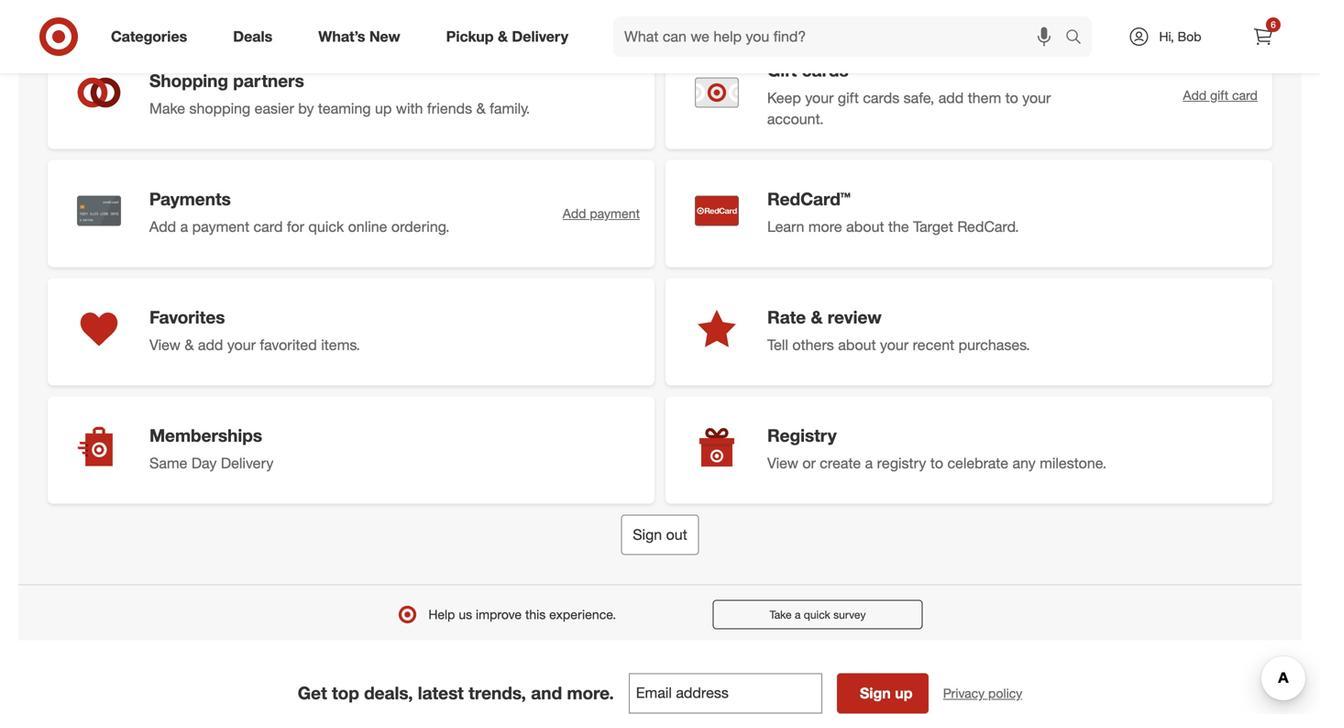 Task type: describe. For each thing, give the bounding box(es) containing it.
categories link
[[95, 17, 210, 57]]

by
[[298, 99, 314, 117]]

teaming
[[318, 99, 371, 117]]

deals link
[[217, 17, 295, 57]]

a inside take a quick survey button
[[795, 608, 801, 621]]

add for payments
[[563, 205, 586, 221]]

the
[[888, 218, 909, 235]]

favorites
[[149, 307, 225, 328]]

add payment
[[563, 205, 640, 221]]

trends,
[[469, 683, 526, 704]]

payments
[[149, 188, 231, 209]]

celebrate
[[947, 454, 1009, 472]]

categories
[[111, 28, 187, 45]]

view for favorites
[[149, 336, 180, 354]]

rate & review tell others about your recent purchases.
[[767, 307, 1030, 354]]

quick inside payments add a payment card for quick online ordering.
[[308, 218, 344, 235]]

card inside payments add a payment card for quick online ordering.
[[254, 218, 283, 235]]

memberships same day delivery
[[149, 425, 274, 472]]

pickup & delivery
[[446, 28, 568, 45]]

sign out
[[633, 526, 687, 544]]

payments add a payment card for quick online ordering.
[[149, 188, 450, 235]]

help us improve this experience.
[[428, 606, 616, 622]]

sign for sign up
[[860, 684, 891, 702]]

get
[[298, 683, 327, 704]]

your inside favorites view & add your favorited items.
[[227, 336, 256, 354]]

up inside shopping partners make shopping easier by teaming up with friends & family.
[[375, 99, 392, 117]]

items.
[[321, 336, 360, 354]]

review
[[828, 307, 882, 328]]

favorited
[[260, 336, 317, 354]]

more
[[809, 218, 842, 235]]

gift inside gift cards keep your gift cards safe, add them to your account.
[[838, 89, 859, 107]]

gift cards keep your gift cards safe, add them to your account.
[[767, 60, 1051, 128]]

latest
[[418, 683, 464, 704]]

6
[[1271, 19, 1276, 30]]

up inside button
[[895, 684, 913, 702]]

registry view or create a registry to celebrate any milestone.
[[767, 425, 1107, 472]]

privacy
[[943, 685, 985, 701]]

shopping partners make shopping easier by teaming up with friends & family.
[[149, 70, 530, 117]]

about inside redcard™ learn more about the target redcard.
[[846, 218, 884, 235]]

sign out button
[[621, 515, 699, 555]]

privacy policy link
[[943, 684, 1022, 703]]

redcard.
[[957, 218, 1019, 235]]

milestone.
[[1040, 454, 1107, 472]]

them
[[968, 89, 1001, 107]]

sign up
[[860, 684, 913, 702]]

view for registry
[[767, 454, 798, 472]]

a inside payments add a payment card for quick online ordering.
[[180, 218, 188, 235]]

tell
[[767, 336, 788, 354]]

search button
[[1057, 17, 1101, 61]]

get top deals, latest trends, and more.
[[298, 683, 614, 704]]

add gift card button
[[1183, 86, 1258, 104]]

purchases.
[[959, 336, 1030, 354]]

registry
[[767, 425, 837, 446]]

pickup
[[446, 28, 494, 45]]

What can we help you find? suggestions appear below search field
[[613, 17, 1070, 57]]

this
[[525, 606, 546, 622]]

add for gift cards
[[1183, 87, 1207, 103]]

rate
[[767, 307, 806, 328]]

create
[[820, 454, 861, 472]]

more.
[[567, 683, 614, 704]]

out
[[666, 526, 687, 544]]

or
[[802, 454, 816, 472]]

to inside gift cards keep your gift cards safe, add them to your account.
[[1005, 89, 1018, 107]]

privacy policy
[[943, 685, 1022, 701]]

your up account. at the top right of page
[[805, 89, 834, 107]]

us
[[459, 606, 472, 622]]

0 vertical spatial cards
[[802, 60, 849, 81]]

redcard™ learn more about the target redcard.
[[767, 188, 1019, 235]]

online
[[348, 218, 387, 235]]

safe,
[[904, 89, 934, 107]]

make
[[149, 99, 185, 117]]

hi, bob
[[1159, 28, 1202, 44]]

shopping
[[189, 99, 250, 117]]

pickup & delivery link
[[431, 17, 591, 57]]

day
[[191, 454, 217, 472]]



Task type: vqa. For each thing, say whether or not it's contained in the screenshot.
bottommost about
yes



Task type: locate. For each thing, give the bounding box(es) containing it.
0 horizontal spatial delivery
[[221, 454, 274, 472]]

view
[[149, 336, 180, 354], [767, 454, 798, 472]]

& inside rate & review tell others about your recent purchases.
[[811, 307, 823, 328]]

same
[[149, 454, 187, 472]]

take
[[770, 608, 792, 621]]

0 horizontal spatial card
[[254, 218, 283, 235]]

your left favorited
[[227, 336, 256, 354]]

new
[[369, 28, 400, 45]]

add inside gift cards keep your gift cards safe, add them to your account.
[[939, 89, 964, 107]]

1 vertical spatial card
[[254, 218, 283, 235]]

family.
[[490, 99, 530, 117]]

0 horizontal spatial to
[[930, 454, 943, 472]]

2 horizontal spatial add
[[1183, 87, 1207, 103]]

bob
[[1178, 28, 1202, 44]]

& down favorites
[[185, 336, 194, 354]]

0 horizontal spatial add
[[198, 336, 223, 354]]

1 horizontal spatial card
[[1232, 87, 1258, 103]]

card left for
[[254, 218, 283, 235]]

payment
[[590, 205, 640, 221], [192, 218, 249, 235]]

to inside registry view or create a registry to celebrate any milestone.
[[930, 454, 943, 472]]

sign for sign out
[[633, 526, 662, 544]]

recent
[[913, 336, 955, 354]]

& inside shopping partners make shopping easier by teaming up with friends & family.
[[476, 99, 486, 117]]

view left or
[[767, 454, 798, 472]]

others
[[792, 336, 834, 354]]

favorites view & add your favorited items.
[[149, 307, 360, 354]]

search
[[1057, 29, 1101, 47]]

delivery inside "link"
[[512, 28, 568, 45]]

0 horizontal spatial a
[[180, 218, 188, 235]]

your left recent at top right
[[880, 336, 909, 354]]

deals
[[233, 28, 273, 45]]

easier
[[255, 99, 294, 117]]

1 horizontal spatial payment
[[590, 205, 640, 221]]

improve
[[476, 606, 522, 622]]

1 vertical spatial sign
[[860, 684, 891, 702]]

survey
[[834, 608, 866, 621]]

a inside registry view or create a registry to celebrate any milestone.
[[865, 454, 873, 472]]

learn
[[767, 218, 804, 235]]

1 vertical spatial delivery
[[221, 454, 274, 472]]

cards down what can we help you find? suggestions appear below search field
[[802, 60, 849, 81]]

about inside rate & review tell others about your recent purchases.
[[838, 336, 876, 354]]

ordering.
[[391, 218, 450, 235]]

1 horizontal spatial to
[[1005, 89, 1018, 107]]

quick inside button
[[804, 608, 830, 621]]

add payment button
[[563, 204, 640, 223]]

for
[[287, 218, 304, 235]]

take a quick survey
[[770, 608, 866, 621]]

add inside favorites view & add your favorited items.
[[198, 336, 223, 354]]

add right safe,
[[939, 89, 964, 107]]

about down review
[[838, 336, 876, 354]]

friends
[[427, 99, 472, 117]]

6 link
[[1243, 17, 1284, 57]]

registry
[[877, 454, 926, 472]]

shopping
[[149, 70, 228, 91]]

add
[[1183, 87, 1207, 103], [563, 205, 586, 221], [149, 218, 176, 235]]

0 vertical spatial add
[[939, 89, 964, 107]]

& right pickup
[[498, 28, 508, 45]]

0 vertical spatial to
[[1005, 89, 1018, 107]]

delivery right day
[[221, 454, 274, 472]]

what's new
[[318, 28, 400, 45]]

delivery
[[512, 28, 568, 45], [221, 454, 274, 472]]

0 vertical spatial card
[[1232, 87, 1258, 103]]

1 horizontal spatial up
[[895, 684, 913, 702]]

0 vertical spatial about
[[846, 218, 884, 235]]

0 vertical spatial a
[[180, 218, 188, 235]]

0 horizontal spatial payment
[[192, 218, 249, 235]]

2 vertical spatial a
[[795, 608, 801, 621]]

add gift card
[[1183, 87, 1258, 103]]

keep
[[767, 89, 801, 107]]

0 horizontal spatial quick
[[308, 218, 344, 235]]

deals,
[[364, 683, 413, 704]]

0 horizontal spatial view
[[149, 336, 180, 354]]

and
[[531, 683, 562, 704]]

1 vertical spatial view
[[767, 454, 798, 472]]

0 horizontal spatial add
[[149, 218, 176, 235]]

redcard™
[[767, 188, 851, 209]]

what's
[[318, 28, 365, 45]]

view inside registry view or create a registry to celebrate any milestone.
[[767, 454, 798, 472]]

1 vertical spatial add
[[198, 336, 223, 354]]

card down 6 link
[[1232, 87, 1258, 103]]

& up others at the right top
[[811, 307, 823, 328]]

1 horizontal spatial cards
[[863, 89, 900, 107]]

sign up button
[[837, 673, 929, 714]]

payment inside payments add a payment card for quick online ordering.
[[192, 218, 249, 235]]

card inside button
[[1232, 87, 1258, 103]]

1 horizontal spatial add
[[563, 205, 586, 221]]

your right them
[[1023, 89, 1051, 107]]

with
[[396, 99, 423, 117]]

& inside "link"
[[498, 28, 508, 45]]

1 horizontal spatial view
[[767, 454, 798, 472]]

quick
[[308, 218, 344, 235], [804, 608, 830, 621]]

help
[[428, 606, 455, 622]]

up
[[375, 99, 392, 117], [895, 684, 913, 702]]

view down favorites
[[149, 336, 180, 354]]

add inside add gift card button
[[1183, 87, 1207, 103]]

experience.
[[549, 606, 616, 622]]

sign left out on the bottom
[[633, 526, 662, 544]]

a right create
[[865, 454, 873, 472]]

1 vertical spatial up
[[895, 684, 913, 702]]

0 vertical spatial up
[[375, 99, 392, 117]]

None text field
[[629, 673, 822, 714]]

gift
[[1210, 87, 1229, 103], [838, 89, 859, 107]]

1 vertical spatial cards
[[863, 89, 900, 107]]

card
[[1232, 87, 1258, 103], [254, 218, 283, 235]]

partners
[[233, 70, 304, 91]]

account.
[[767, 110, 824, 128]]

top
[[332, 683, 359, 704]]

& left family.
[[476, 99, 486, 117]]

1 vertical spatial quick
[[804, 608, 830, 621]]

0 vertical spatial quick
[[308, 218, 344, 235]]

1 horizontal spatial gift
[[1210, 87, 1229, 103]]

to right registry
[[930, 454, 943, 472]]

1 horizontal spatial add
[[939, 89, 964, 107]]

delivery right pickup
[[512, 28, 568, 45]]

take a quick survey button
[[713, 600, 923, 629]]

add down favorites
[[198, 336, 223, 354]]

view inside favorites view & add your favorited items.
[[149, 336, 180, 354]]

quick left "survey"
[[804, 608, 830, 621]]

to right them
[[1005, 89, 1018, 107]]

your inside rate & review tell others about your recent purchases.
[[880, 336, 909, 354]]

delivery inside the 'memberships same day delivery'
[[221, 454, 274, 472]]

sign down "survey"
[[860, 684, 891, 702]]

0 horizontal spatial sign
[[633, 526, 662, 544]]

0 horizontal spatial cards
[[802, 60, 849, 81]]

policy
[[988, 685, 1022, 701]]

& inside favorites view & add your favorited items.
[[185, 336, 194, 354]]

0 horizontal spatial up
[[375, 99, 392, 117]]

0 vertical spatial delivery
[[512, 28, 568, 45]]

sign
[[633, 526, 662, 544], [860, 684, 891, 702]]

any
[[1013, 454, 1036, 472]]

1 horizontal spatial a
[[795, 608, 801, 621]]

1 horizontal spatial sign
[[860, 684, 891, 702]]

payment inside 'button'
[[590, 205, 640, 221]]

1 vertical spatial about
[[838, 336, 876, 354]]

0 vertical spatial view
[[149, 336, 180, 354]]

a right take
[[795, 608, 801, 621]]

hi,
[[1159, 28, 1174, 44]]

up left with
[[375, 99, 392, 117]]

&
[[498, 28, 508, 45], [476, 99, 486, 117], [811, 307, 823, 328], [185, 336, 194, 354]]

a down payments
[[180, 218, 188, 235]]

memberships
[[149, 425, 262, 446]]

0 horizontal spatial gift
[[838, 89, 859, 107]]

add
[[939, 89, 964, 107], [198, 336, 223, 354]]

about left the
[[846, 218, 884, 235]]

quick right for
[[308, 218, 344, 235]]

gift inside button
[[1210, 87, 1229, 103]]

add inside add payment 'button'
[[563, 205, 586, 221]]

your
[[805, 89, 834, 107], [1023, 89, 1051, 107], [227, 336, 256, 354], [880, 336, 909, 354]]

1 vertical spatial to
[[930, 454, 943, 472]]

a
[[180, 218, 188, 235], [865, 454, 873, 472], [795, 608, 801, 621]]

to
[[1005, 89, 1018, 107], [930, 454, 943, 472]]

add inside payments add a payment card for quick online ordering.
[[149, 218, 176, 235]]

what's new link
[[303, 17, 423, 57]]

target
[[913, 218, 953, 235]]

gift
[[767, 60, 797, 81]]

1 horizontal spatial quick
[[804, 608, 830, 621]]

up left privacy
[[895, 684, 913, 702]]

cards left safe,
[[863, 89, 900, 107]]

1 horizontal spatial delivery
[[512, 28, 568, 45]]

1 vertical spatial a
[[865, 454, 873, 472]]

0 vertical spatial sign
[[633, 526, 662, 544]]

2 horizontal spatial a
[[865, 454, 873, 472]]



